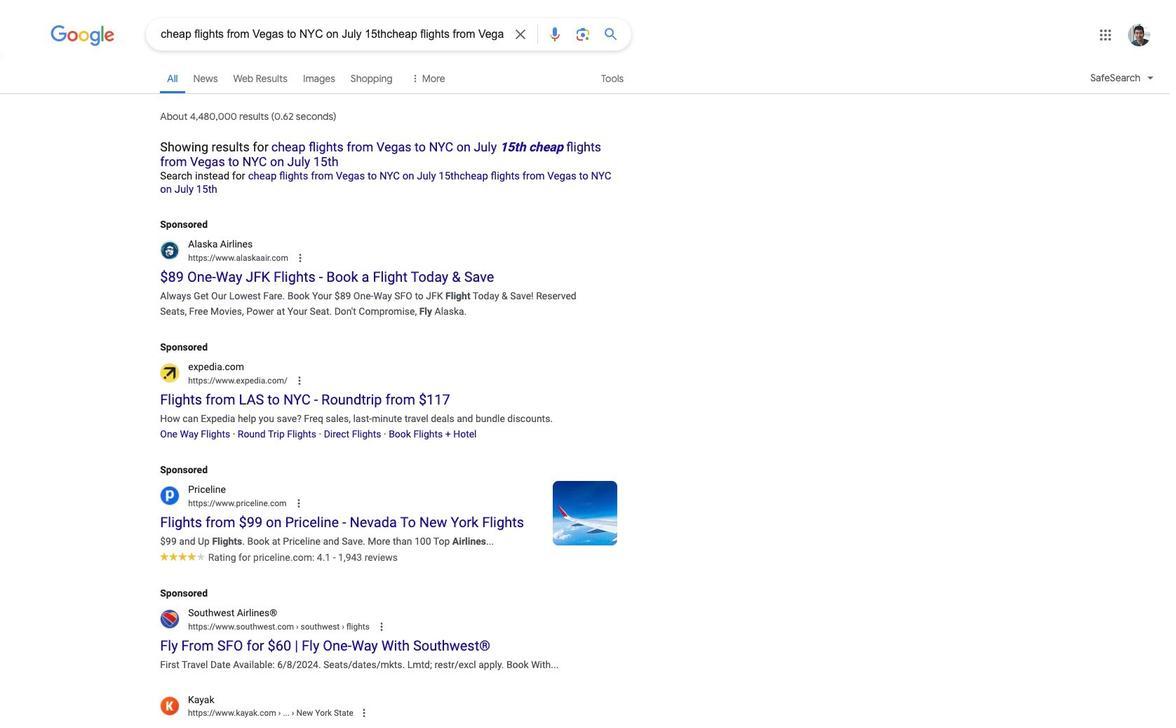 Task type: locate. For each thing, give the bounding box(es) containing it.
google image
[[51, 25, 115, 46]]

ads region
[[160, 216, 618, 672]]

navigation
[[0, 61, 1171, 101]]

None search field
[[0, 17, 632, 50]]

rated 4.1 out of 5 image
[[160, 550, 206, 561]]

search by image image
[[575, 25, 592, 42]]

None text field
[[188, 376, 288, 386], [188, 622, 370, 632], [277, 708, 354, 718], [188, 376, 288, 386], [188, 622, 370, 632], [277, 708, 354, 718]]

None text field
[[188, 253, 288, 263], [188, 499, 287, 509], [188, 707, 354, 719], [188, 253, 288, 263], [188, 499, 287, 509], [188, 707, 354, 719]]

heading
[[160, 135, 618, 195]]



Task type: describe. For each thing, give the bounding box(es) containing it.
search by voice image
[[547, 25, 564, 42]]

image from priceline.com image
[[553, 481, 618, 546]]

Search text field
[[161, 26, 504, 44]]



Task type: vqa. For each thing, say whether or not it's contained in the screenshot.
Image from priceline.com on the bottom of the page
yes



